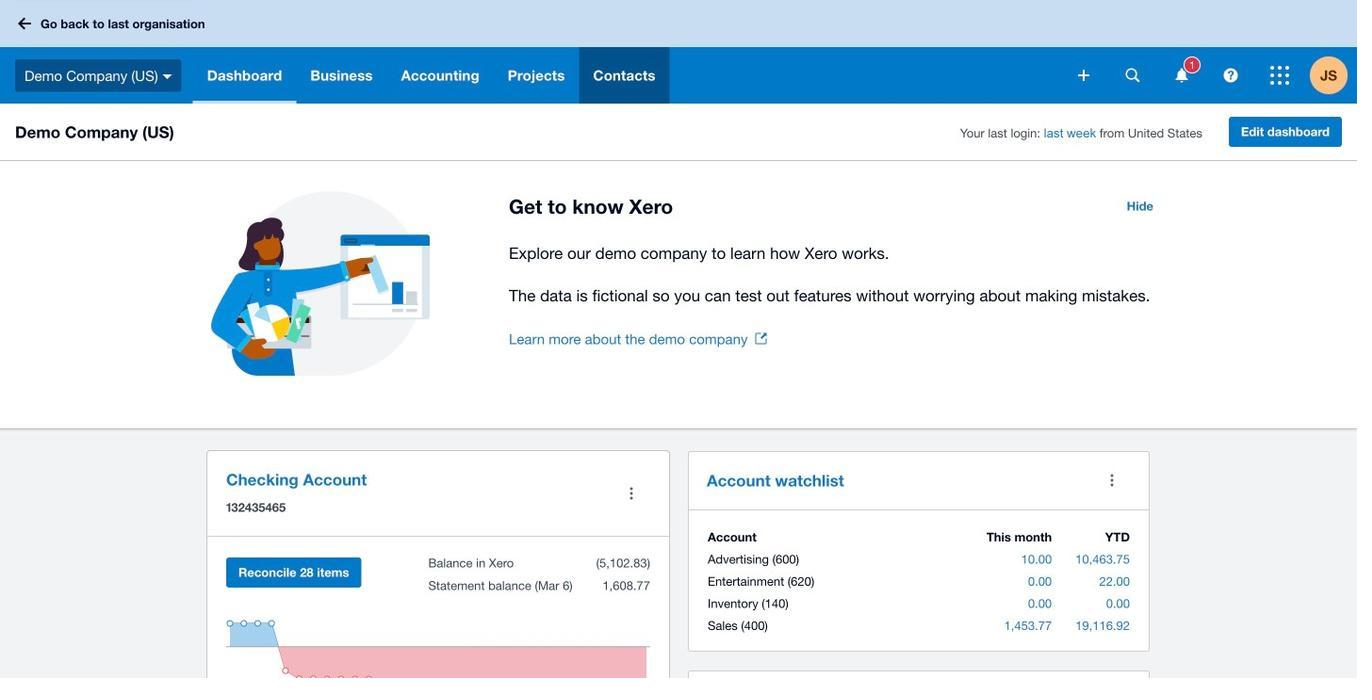 Task type: describe. For each thing, give the bounding box(es) containing it.
2 horizontal spatial svg image
[[1224, 68, 1239, 83]]

manage menu toggle image
[[613, 475, 651, 513]]

0 horizontal spatial svg image
[[1079, 70, 1090, 81]]



Task type: vqa. For each thing, say whether or not it's contained in the screenshot.
text box inside the Invoice Line Item List 'Element'
no



Task type: locate. For each thing, give the bounding box(es) containing it.
svg image
[[18, 17, 31, 30], [1271, 66, 1290, 85], [1126, 68, 1141, 83], [163, 74, 172, 79]]

intro banner body element
[[509, 240, 1166, 309]]

svg image
[[1176, 68, 1189, 83], [1224, 68, 1239, 83], [1079, 70, 1090, 81]]

1 horizontal spatial svg image
[[1176, 68, 1189, 83]]

banner
[[0, 0, 1358, 104]]



